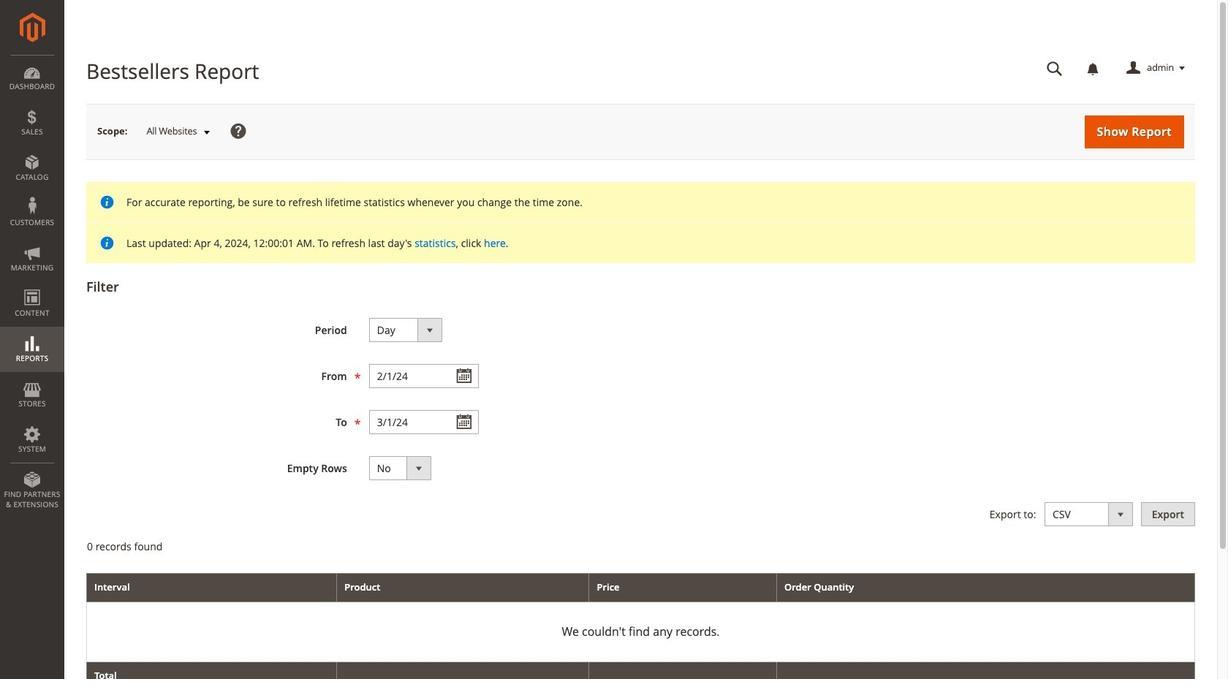 Task type: locate. For each thing, give the bounding box(es) containing it.
None text field
[[369, 410, 479, 434]]

menu bar
[[0, 55, 64, 517]]

magento admin panel image
[[19, 12, 45, 42]]

None text field
[[1037, 56, 1074, 81], [369, 364, 479, 388], [1037, 56, 1074, 81], [369, 364, 479, 388]]



Task type: vqa. For each thing, say whether or not it's contained in the screenshot.
To text field on the right top of page
no



